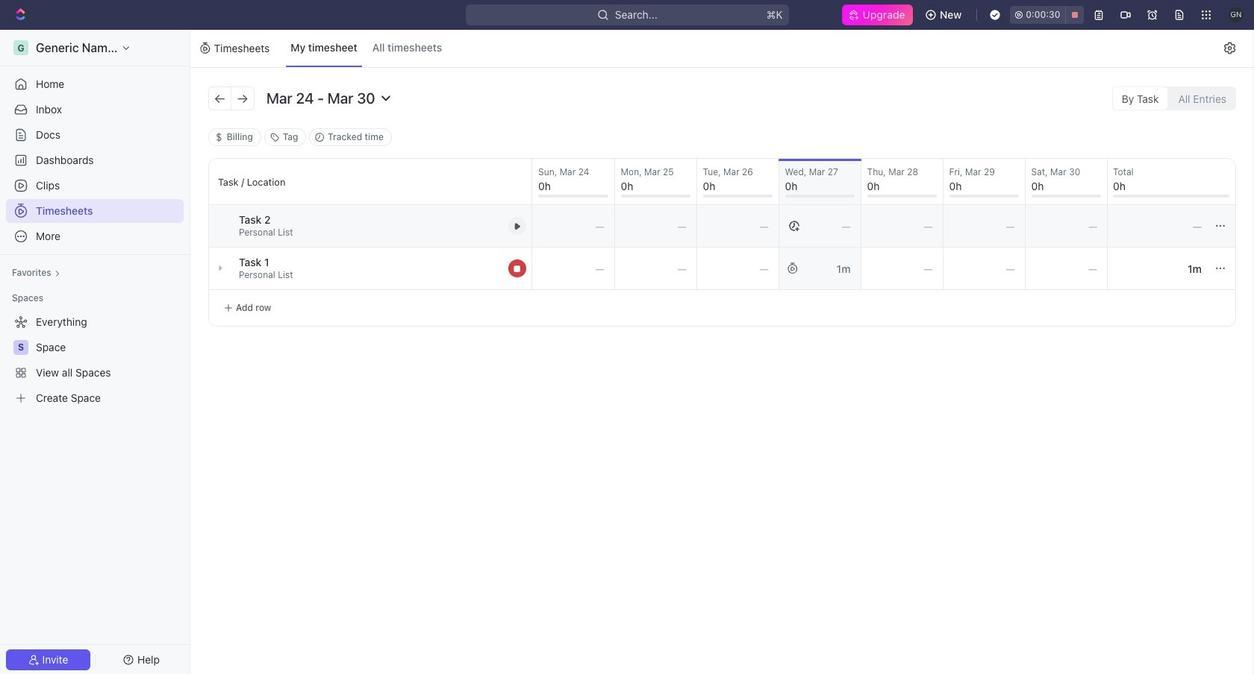 Task type: locate. For each thing, give the bounding box(es) containing it.
sidebar navigation
[[0, 30, 193, 675]]

— text field
[[532, 205, 614, 247], [697, 205, 778, 247], [779, 205, 860, 247], [943, 205, 1025, 247], [1025, 205, 1107, 247], [1107, 205, 1212, 247], [532, 248, 614, 290], [615, 248, 696, 290], [697, 248, 778, 290], [779, 248, 860, 290], [861, 248, 942, 290]]

— text field
[[615, 205, 696, 247], [861, 205, 942, 247], [943, 248, 1025, 290], [1025, 248, 1107, 290], [1107, 248, 1212, 290]]

tree
[[6, 311, 184, 411]]



Task type: describe. For each thing, give the bounding box(es) containing it.
generic name's workspace, , element
[[13, 40, 28, 55]]

space, , element
[[13, 340, 28, 355]]

tree inside sidebar navigation
[[6, 311, 184, 411]]



Task type: vqa. For each thing, say whether or not it's contained in the screenshot.
— text field
yes



